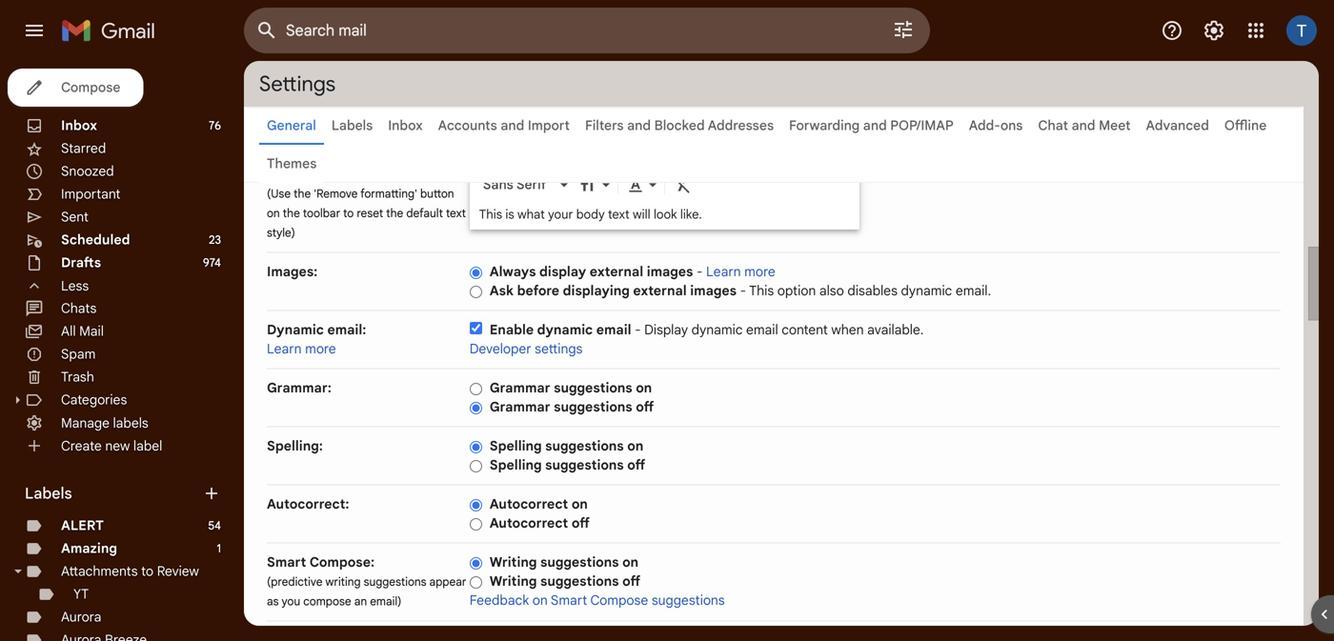 Task type: vqa. For each thing, say whether or not it's contained in the screenshot.


Task type: describe. For each thing, give the bounding box(es) containing it.
2 inbox link from the left
[[388, 117, 423, 134]]

dynamic
[[267, 322, 324, 338]]

writing suggestions off
[[490, 573, 641, 590]]

email)
[[370, 595, 402, 609]]

support image
[[1161, 19, 1184, 42]]

all mail link
[[61, 323, 104, 340]]

look
[[654, 207, 677, 222]]

addresses
[[708, 117, 774, 134]]

offline
[[1225, 117, 1267, 134]]

writing for writing suggestions on
[[490, 554, 537, 571]]

2 horizontal spatial -
[[740, 283, 746, 299]]

review
[[157, 563, 199, 580]]

attachments
[[61, 563, 138, 580]]

scheduled
[[61, 232, 130, 248]]

smart compose: (predictive writing suggestions appear as you compose an email)
[[267, 554, 467, 609]]

spelling for spelling suggestions on
[[490, 438, 542, 455]]

on down writing suggestions off
[[533, 592, 548, 609]]

reset
[[357, 206, 383, 221]]

will
[[633, 207, 651, 222]]

main menu image
[[23, 19, 46, 42]]

label
[[133, 438, 162, 454]]

all
[[61, 323, 76, 340]]

forwarding
[[789, 117, 860, 134]]

email.
[[956, 283, 992, 299]]

when
[[832, 322, 864, 338]]

chats link
[[61, 300, 97, 317]]

the down formatting'
[[386, 206, 403, 221]]

autocorrect for autocorrect off
[[490, 515, 568, 532]]

advanced
[[1146, 117, 1210, 134]]

(predictive
[[267, 575, 323, 590]]

formatting options toolbar
[[475, 167, 854, 202]]

settings
[[535, 341, 583, 357]]

formatting'
[[361, 187, 417, 201]]

important link
[[61, 186, 121, 203]]

grammar suggestions on
[[490, 380, 652, 397]]

available.
[[868, 322, 924, 338]]

spelling:
[[267, 438, 323, 455]]

feedback on smart compose suggestions
[[470, 592, 725, 609]]

spelling for spelling suggestions off
[[490, 457, 542, 474]]

1 vertical spatial images
[[690, 283, 737, 299]]

style)
[[267, 226, 295, 240]]

add-ons link
[[969, 117, 1023, 134]]

less
[[61, 278, 89, 294]]

974
[[203, 256, 221, 270]]

Writing suggestions on radio
[[470, 557, 482, 571]]

all mail
[[61, 323, 104, 340]]

suggestions for writing suggestions on
[[540, 554, 619, 571]]

feedback on smart compose suggestions link
[[470, 592, 725, 609]]

1 vertical spatial external
[[633, 283, 687, 299]]

writing
[[326, 575, 361, 590]]

Autocorrect on radio
[[470, 498, 482, 513]]

smart inside smart compose: (predictive writing suggestions appear as you compose an email)
[[267, 554, 306, 571]]

trash
[[61, 369, 94, 386]]

your
[[548, 207, 573, 222]]

labels for labels link
[[332, 117, 373, 134]]

display
[[540, 264, 586, 280]]

accounts and import
[[438, 117, 570, 134]]

mail
[[79, 323, 104, 340]]

alert link
[[61, 518, 104, 534]]

sent
[[61, 209, 89, 225]]

Search mail text field
[[286, 21, 839, 40]]

is
[[506, 207, 514, 222]]

23
[[209, 233, 221, 247]]

import
[[528, 117, 570, 134]]

meet
[[1099, 117, 1131, 134]]

more inside dynamic email: learn more
[[305, 341, 336, 357]]

1
[[217, 542, 221, 556]]

on up feedback on smart compose suggestions 'link'
[[623, 554, 639, 571]]

autocorrect:
[[267, 496, 349, 513]]

on inside '(use the 'remove formatting' button on the toolbar to reset the default text style)'
[[267, 206, 280, 221]]

create new label link
[[61, 438, 162, 454]]

spam
[[61, 346, 96, 363]]

1 horizontal spatial text
[[608, 207, 630, 222]]

accounts
[[438, 117, 497, 134]]

Writing suggestions off radio
[[470, 576, 482, 590]]

remove formatting ‪(⌘\)‬ image
[[673, 175, 692, 194]]

enable
[[490, 322, 534, 338]]

suggestions for spelling suggestions off
[[545, 457, 624, 474]]

disables
[[848, 283, 898, 299]]

labels navigation
[[0, 61, 244, 642]]

attachments to review
[[61, 563, 199, 580]]

chat and meet link
[[1038, 117, 1131, 134]]

amazing
[[61, 540, 117, 557]]

sans
[[483, 176, 514, 193]]

spelling suggestions on
[[490, 438, 644, 455]]

the right (use at the top
[[294, 187, 311, 201]]

email:
[[327, 322, 366, 338]]

to inside labels navigation
[[141, 563, 154, 580]]

advanced link
[[1146, 117, 1210, 134]]

Always display external images radio
[[470, 266, 482, 280]]

ask before displaying external images - this option also disables dynamic email.
[[490, 283, 992, 299]]

off for grammar suggestions on
[[636, 399, 654, 416]]

- inside "enable dynamic email - display dynamic email content when available. developer settings"
[[635, 322, 641, 338]]

default
[[406, 206, 443, 221]]

76
[[209, 119, 221, 133]]

developer
[[470, 341, 532, 357]]

option
[[778, 283, 816, 299]]

yt
[[73, 586, 89, 603]]

and for forwarding
[[863, 117, 887, 134]]

add-
[[969, 117, 1001, 134]]

suggestions for spelling suggestions on
[[545, 438, 624, 455]]

sans serif option
[[479, 175, 556, 194]]

suggestions for grammar suggestions on
[[554, 380, 633, 397]]

aurora
[[61, 609, 101, 626]]

chat
[[1038, 117, 1069, 134]]

suggestions for grammar suggestions off
[[554, 399, 633, 416]]

displaying
[[563, 283, 630, 299]]

1 email from the left
[[596, 322, 632, 338]]



Task type: locate. For each thing, give the bounding box(es) containing it.
drafts link
[[61, 255, 101, 271]]

1 vertical spatial more
[[305, 341, 336, 357]]

0 vertical spatial compose
[[61, 79, 121, 96]]

1 horizontal spatial smart
[[551, 592, 587, 609]]

dynamic down ask before displaying external images - this option also disables dynamic email.
[[692, 322, 743, 338]]

smart down writing suggestions off
[[551, 592, 587, 609]]

0 horizontal spatial labels
[[25, 484, 72, 503]]

suggestions for writing suggestions off
[[540, 573, 619, 590]]

1 vertical spatial writing
[[490, 573, 537, 590]]

1 autocorrect from the top
[[490, 496, 568, 513]]

inbox
[[61, 117, 97, 134], [388, 117, 423, 134]]

0 horizontal spatial compose
[[61, 79, 121, 96]]

2 writing from the top
[[490, 573, 537, 590]]

attachments to review link
[[61, 563, 199, 580]]

1 horizontal spatial email
[[746, 322, 779, 338]]

drafts
[[61, 255, 101, 271]]

learn down dynamic
[[267, 341, 302, 357]]

1 grammar from the top
[[490, 380, 551, 397]]

spelling right spelling suggestions on radio
[[490, 438, 542, 455]]

feedback
[[470, 592, 529, 609]]

important
[[61, 186, 121, 203]]

enable dynamic email - display dynamic email content when available. developer settings
[[470, 322, 924, 357]]

autocorrect down autocorrect on
[[490, 515, 568, 532]]

1 inbox link from the left
[[61, 117, 97, 134]]

filters
[[585, 117, 624, 134]]

inbox link right labels link
[[388, 117, 423, 134]]

2 email from the left
[[746, 322, 779, 338]]

2 vertical spatial -
[[635, 322, 641, 338]]

learn inside dynamic email: learn more
[[267, 341, 302, 357]]

on up spelling suggestions off
[[627, 438, 644, 455]]

themes link
[[267, 155, 317, 172]]

and left import
[[501, 117, 525, 134]]

Ask before displaying external images radio
[[470, 285, 482, 299]]

1 vertical spatial labels
[[25, 484, 72, 503]]

2 grammar from the top
[[490, 399, 551, 416]]

images down look
[[647, 264, 693, 280]]

0 vertical spatial more
[[745, 264, 776, 280]]

spelling
[[490, 438, 542, 455], [490, 457, 542, 474]]

(use
[[267, 187, 291, 201]]

serif
[[517, 176, 546, 193]]

categories link
[[61, 392, 127, 408]]

1 vertical spatial autocorrect
[[490, 515, 568, 532]]

0 horizontal spatial learn
[[267, 341, 302, 357]]

0 horizontal spatial to
[[141, 563, 154, 580]]

inbox up starred
[[61, 117, 97, 134]]

0 horizontal spatial more
[[305, 341, 336, 357]]

inbox inside labels navigation
[[61, 117, 97, 134]]

off up writing suggestions on
[[572, 515, 590, 532]]

inbox for 2nd inbox link from the right
[[61, 117, 97, 134]]

toolbar
[[303, 206, 340, 221]]

1 horizontal spatial inbox link
[[388, 117, 423, 134]]

None checkbox
[[470, 322, 482, 335]]

off down spelling suggestions on
[[627, 457, 646, 474]]

less button
[[0, 275, 229, 297]]

scheduled link
[[61, 232, 130, 248]]

advanced search options image
[[885, 10, 923, 49]]

text inside '(use the 'remove formatting' button on the toolbar to reset the default text style)'
[[446, 206, 466, 221]]

learn up ask before displaying external images - this option also disables dynamic email.
[[706, 264, 741, 280]]

always
[[490, 264, 536, 280]]

writing up the feedback
[[490, 573, 537, 590]]

dynamic left email.
[[901, 283, 953, 299]]

(use the 'remove formatting' button on the toolbar to reset the default text style)
[[267, 187, 466, 240]]

learn more link down dynamic
[[267, 341, 336, 357]]

this is what your body text will look like.
[[479, 207, 702, 222]]

to inside '(use the 'remove formatting' button on the toolbar to reset the default text style)'
[[343, 206, 354, 221]]

1 vertical spatial to
[[141, 563, 154, 580]]

dynamic
[[901, 283, 953, 299], [537, 322, 593, 338], [692, 322, 743, 338]]

Grammar suggestions on radio
[[470, 382, 482, 396]]

external up displaying
[[590, 264, 644, 280]]

None search field
[[244, 8, 930, 53]]

on down (use at the top
[[267, 206, 280, 221]]

1 vertical spatial -
[[740, 283, 746, 299]]

off for spelling suggestions on
[[627, 457, 646, 474]]

Spelling suggestions off radio
[[470, 459, 482, 474]]

and
[[501, 117, 525, 134], [627, 117, 651, 134], [863, 117, 887, 134], [1072, 117, 1096, 134]]

grammar for grammar suggestions on
[[490, 380, 551, 397]]

0 vertical spatial this
[[479, 207, 502, 222]]

0 horizontal spatial inbox link
[[61, 117, 97, 134]]

spam link
[[61, 346, 96, 363]]

3 and from the left
[[863, 117, 887, 134]]

smart
[[267, 554, 306, 571], [551, 592, 587, 609]]

grammar right grammar suggestions off option
[[490, 399, 551, 416]]

4 and from the left
[[1072, 117, 1096, 134]]

add-ons
[[969, 117, 1023, 134]]

images:
[[267, 264, 318, 280]]

1 horizontal spatial this
[[749, 283, 774, 299]]

1 inbox from the left
[[61, 117, 97, 134]]

filters and blocked addresses link
[[585, 117, 774, 134]]

labels right "general" on the left of the page
[[332, 117, 373, 134]]

and for chat
[[1072, 117, 1096, 134]]

manage
[[61, 415, 110, 432]]

writing right writing suggestions on option
[[490, 554, 537, 571]]

text down button
[[446, 206, 466, 221]]

manage labels create new label
[[61, 415, 162, 454]]

1 horizontal spatial compose
[[591, 592, 648, 609]]

trash link
[[61, 369, 94, 386]]

off down grammar suggestions on
[[636, 399, 654, 416]]

0 horizontal spatial text
[[446, 206, 466, 221]]

and for filters
[[627, 117, 651, 134]]

on down spelling suggestions off
[[572, 496, 588, 513]]

Grammar suggestions off radio
[[470, 401, 482, 415]]

0 horizontal spatial this
[[479, 207, 502, 222]]

autocorrect for autocorrect on
[[490, 496, 568, 513]]

smart up '(predictive'
[[267, 554, 306, 571]]

-
[[697, 264, 703, 280], [740, 283, 746, 299], [635, 322, 641, 338]]

to left reset
[[343, 206, 354, 221]]

grammar for grammar suggestions off
[[490, 399, 551, 416]]

inbox link
[[61, 117, 97, 134], [388, 117, 423, 134]]

this
[[479, 207, 502, 222], [749, 283, 774, 299]]

0 vertical spatial spelling
[[490, 438, 542, 455]]

compose inside button
[[61, 79, 121, 96]]

0 vertical spatial smart
[[267, 554, 306, 571]]

1 horizontal spatial to
[[343, 206, 354, 221]]

'remove
[[314, 187, 358, 201]]

- left display
[[635, 322, 641, 338]]

off for writing suggestions on
[[623, 573, 641, 590]]

ons
[[1001, 117, 1023, 134]]

0 vertical spatial learn more link
[[706, 264, 776, 280]]

2 autocorrect from the top
[[490, 515, 568, 532]]

the up style)
[[283, 206, 300, 221]]

spelling suggestions off
[[490, 457, 646, 474]]

starred
[[61, 140, 106, 157]]

inbox right labels link
[[388, 117, 423, 134]]

labels for labels heading
[[25, 484, 72, 503]]

search mail image
[[250, 13, 284, 48]]

this left option
[[749, 283, 774, 299]]

1 horizontal spatial learn
[[706, 264, 741, 280]]

on
[[267, 206, 280, 221], [636, 380, 652, 397], [627, 438, 644, 455], [572, 496, 588, 513], [623, 554, 639, 571], [533, 592, 548, 609]]

0 horizontal spatial dynamic
[[537, 322, 593, 338]]

Autocorrect off radio
[[470, 517, 482, 532]]

- up ask before displaying external images - this option also disables dynamic email.
[[697, 264, 703, 280]]

0 vertical spatial grammar
[[490, 380, 551, 397]]

snoozed
[[61, 163, 114, 180]]

images up "enable dynamic email - display dynamic email content when available. developer settings" on the bottom of the page
[[690, 283, 737, 299]]

alert
[[61, 518, 104, 534]]

yt link
[[73, 586, 89, 603]]

0 vertical spatial external
[[590, 264, 644, 280]]

2 inbox from the left
[[388, 117, 423, 134]]

text left will
[[608, 207, 630, 222]]

inbox link up starred
[[61, 117, 97, 134]]

1 vertical spatial learn more link
[[267, 341, 336, 357]]

chats
[[61, 300, 97, 317]]

0 vertical spatial labels
[[332, 117, 373, 134]]

1 horizontal spatial more
[[745, 264, 776, 280]]

1 vertical spatial this
[[749, 283, 774, 299]]

labels up "alert"
[[25, 484, 72, 503]]

developer settings link
[[470, 341, 583, 357]]

body
[[576, 207, 605, 222]]

and left pop/imap
[[863, 117, 887, 134]]

0 vertical spatial writing
[[490, 554, 537, 571]]

compose
[[303, 595, 351, 609]]

compose down writing suggestions off
[[591, 592, 648, 609]]

email
[[596, 322, 632, 338], [746, 322, 779, 338]]

an
[[354, 595, 367, 609]]

1 and from the left
[[501, 117, 525, 134]]

text
[[446, 206, 466, 221], [608, 207, 630, 222]]

writing
[[490, 554, 537, 571], [490, 573, 537, 590]]

0 horizontal spatial smart
[[267, 554, 306, 571]]

1 vertical spatial smart
[[551, 592, 587, 609]]

learn
[[706, 264, 741, 280], [267, 341, 302, 357]]

2 spelling from the top
[[490, 457, 542, 474]]

0 horizontal spatial email
[[596, 322, 632, 338]]

gmail image
[[61, 11, 165, 50]]

1 vertical spatial compose
[[591, 592, 648, 609]]

and right chat
[[1072, 117, 1096, 134]]

compose down "gmail" image
[[61, 79, 121, 96]]

1 horizontal spatial dynamic
[[692, 322, 743, 338]]

grammar down developer settings link at the bottom left
[[490, 380, 551, 397]]

ask
[[490, 283, 514, 299]]

general
[[267, 117, 316, 134]]

2 horizontal spatial dynamic
[[901, 283, 953, 299]]

0 vertical spatial images
[[647, 264, 693, 280]]

1 vertical spatial grammar
[[490, 399, 551, 416]]

themes
[[267, 155, 317, 172]]

1 writing from the top
[[490, 554, 537, 571]]

0 vertical spatial to
[[343, 206, 354, 221]]

and right filters
[[627, 117, 651, 134]]

this left is
[[479, 207, 502, 222]]

- left option
[[740, 283, 746, 299]]

suggestions inside smart compose: (predictive writing suggestions appear as you compose an email)
[[364, 575, 427, 590]]

labels heading
[[25, 484, 202, 503]]

to
[[343, 206, 354, 221], [141, 563, 154, 580]]

starred link
[[61, 140, 106, 157]]

more up ask before displaying external images - this option also disables dynamic email.
[[745, 264, 776, 280]]

amazing link
[[61, 540, 117, 557]]

display
[[645, 322, 688, 338]]

1 horizontal spatial labels
[[332, 117, 373, 134]]

email down displaying
[[596, 322, 632, 338]]

inbox for 1st inbox link from right
[[388, 117, 423, 134]]

before
[[517, 283, 560, 299]]

forwarding and pop/imap
[[789, 117, 954, 134]]

0 vertical spatial autocorrect
[[490, 496, 568, 513]]

1 spelling from the top
[[490, 438, 542, 455]]

writing for writing suggestions off
[[490, 573, 537, 590]]

learn more link up ask before displaying external images - this option also disables dynamic email.
[[706, 264, 776, 280]]

external down always display external images - learn more
[[633, 283, 687, 299]]

labels
[[113, 415, 148, 432]]

compose:
[[310, 554, 375, 571]]

to left review on the bottom
[[141, 563, 154, 580]]

1 vertical spatial spelling
[[490, 457, 542, 474]]

Spelling suggestions on radio
[[470, 440, 482, 455]]

0 vertical spatial learn
[[706, 264, 741, 280]]

and for accounts
[[501, 117, 525, 134]]

0 horizontal spatial -
[[635, 322, 641, 338]]

more down dynamic
[[305, 341, 336, 357]]

dynamic email: learn more
[[267, 322, 366, 357]]

email left content
[[746, 322, 779, 338]]

1 horizontal spatial -
[[697, 264, 703, 280]]

labels inside labels navigation
[[25, 484, 72, 503]]

1 horizontal spatial inbox
[[388, 117, 423, 134]]

forwarding and pop/imap link
[[789, 117, 954, 134]]

you
[[282, 595, 300, 609]]

autocorrect
[[490, 496, 568, 513], [490, 515, 568, 532]]

blocked
[[654, 117, 705, 134]]

0 vertical spatial -
[[697, 264, 703, 280]]

on down display
[[636, 380, 652, 397]]

new
[[105, 438, 130, 454]]

1 vertical spatial learn
[[267, 341, 302, 357]]

off up feedback on smart compose suggestions 'link'
[[623, 573, 641, 590]]

appear
[[429, 575, 467, 590]]

manage labels link
[[61, 415, 148, 432]]

1 horizontal spatial learn more link
[[706, 264, 776, 280]]

dynamic up settings at bottom
[[537, 322, 593, 338]]

button
[[420, 187, 454, 201]]

learn more link
[[706, 264, 776, 280], [267, 341, 336, 357]]

2 and from the left
[[627, 117, 651, 134]]

autocorrect up autocorrect off
[[490, 496, 568, 513]]

accounts and import link
[[438, 117, 570, 134]]

settings image
[[1203, 19, 1226, 42]]

0 horizontal spatial inbox
[[61, 117, 97, 134]]

spelling right spelling suggestions off radio
[[490, 457, 542, 474]]

like.
[[680, 207, 702, 222]]

settings
[[259, 71, 336, 97]]

categories
[[61, 392, 127, 408]]

labels link
[[332, 117, 373, 134]]

0 horizontal spatial learn more link
[[267, 341, 336, 357]]

grammar suggestions off
[[490, 399, 654, 416]]



